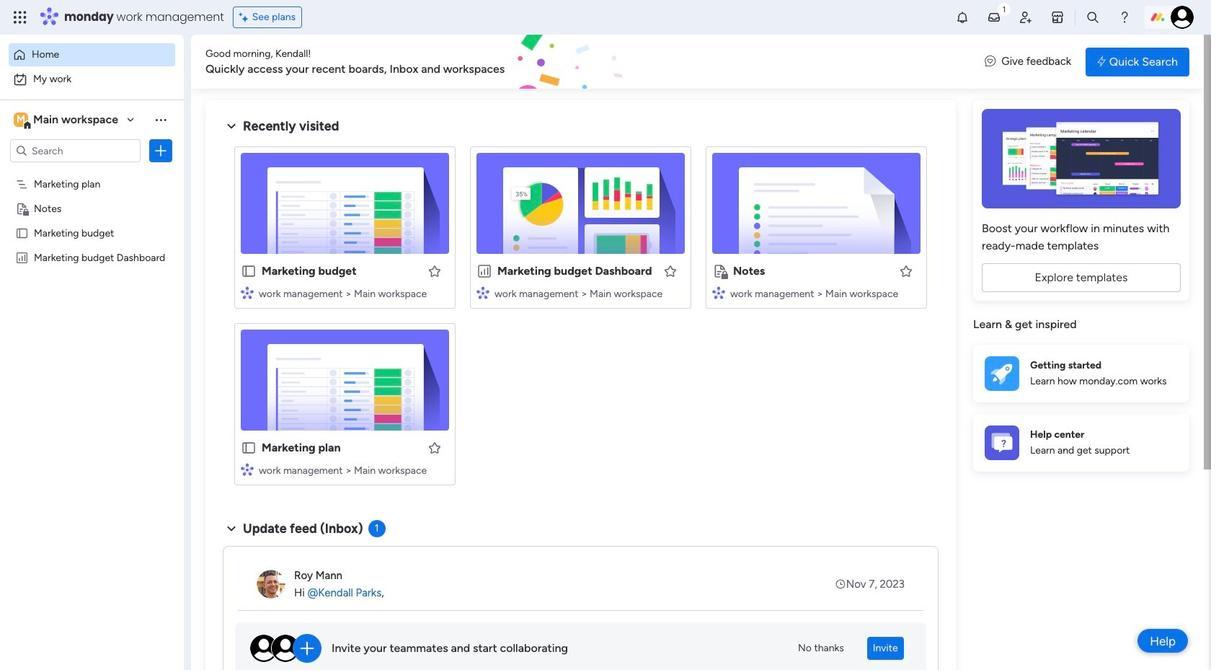 Task type: vqa. For each thing, say whether or not it's contained in the screenshot.
the bottom Public board icon
yes



Task type: locate. For each thing, give the bounding box(es) containing it.
invite members image
[[1019, 10, 1034, 25]]

workspace selection element
[[14, 111, 120, 130]]

see plans image
[[239, 9, 252, 25]]

public board image
[[15, 226, 29, 240], [241, 263, 257, 279], [241, 440, 257, 456]]

1 vertical spatial public board image
[[241, 263, 257, 279]]

workspace image
[[14, 112, 28, 128]]

1 image
[[998, 1, 1011, 17]]

0 vertical spatial option
[[9, 43, 175, 66]]

list box
[[0, 168, 184, 464]]

monday marketplace image
[[1051, 10, 1065, 25]]

public dashboard image
[[15, 250, 29, 264]]

update feed image
[[988, 10, 1002, 25]]

add to favorites image
[[428, 264, 442, 278], [664, 264, 678, 278], [900, 264, 914, 278], [428, 440, 442, 455]]

select product image
[[13, 10, 27, 25]]

quick search results list box
[[223, 135, 939, 503]]

public dashboard image
[[477, 263, 493, 279]]

kendall parks image
[[1172, 6, 1195, 29]]

v2 bolt switch image
[[1098, 54, 1106, 70]]

roy mann image
[[257, 570, 286, 599]]

option
[[9, 43, 175, 66], [9, 68, 175, 91], [0, 171, 184, 173]]

help image
[[1118, 10, 1133, 25]]



Task type: describe. For each thing, give the bounding box(es) containing it.
0 vertical spatial public board image
[[15, 226, 29, 240]]

help center element
[[974, 414, 1190, 471]]

workspace options image
[[154, 112, 168, 127]]

getting started element
[[974, 344, 1190, 402]]

options image
[[154, 144, 168, 158]]

1 vertical spatial option
[[9, 68, 175, 91]]

Search in workspace field
[[30, 142, 120, 159]]

private board image
[[713, 263, 729, 279]]

templates image image
[[987, 109, 1177, 208]]

1 element
[[368, 520, 386, 537]]

2 vertical spatial option
[[0, 171, 184, 173]]

v2 user feedback image
[[986, 54, 996, 70]]

private board image
[[15, 201, 29, 215]]

close recently visited image
[[223, 118, 240, 135]]

search everything image
[[1086, 10, 1101, 25]]

notifications image
[[956, 10, 970, 25]]

2 vertical spatial public board image
[[241, 440, 257, 456]]

close update feed (inbox) image
[[223, 520, 240, 537]]



